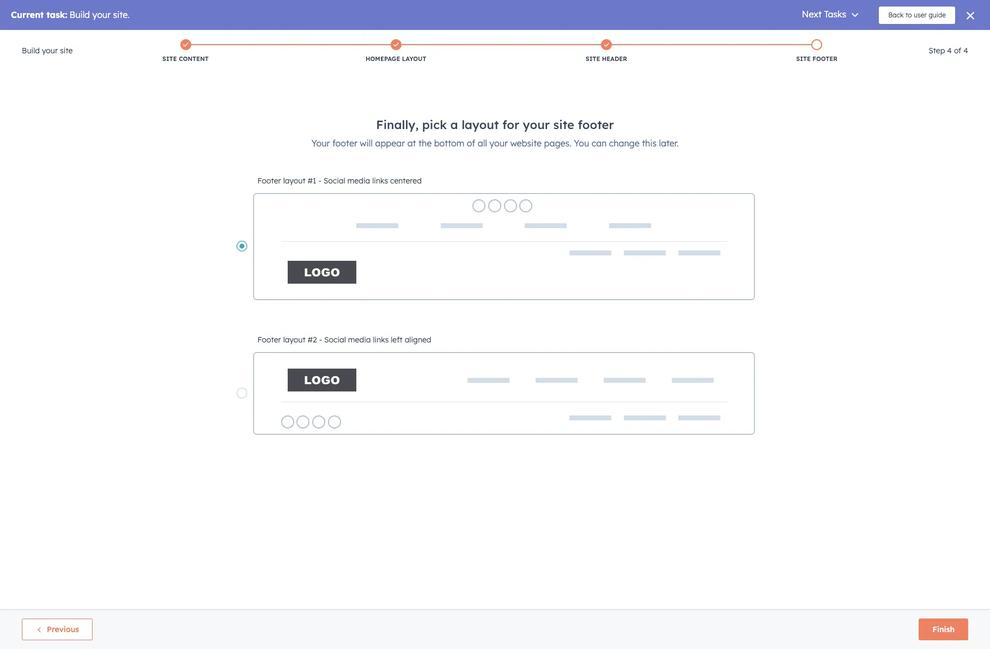 Task type: locate. For each thing, give the bounding box(es) containing it.
1 vertical spatial links
[[373, 335, 389, 345]]

links
[[372, 176, 388, 186], [373, 335, 389, 345]]

0 horizontal spatial site
[[162, 55, 177, 63]]

site header completed list item
[[501, 37, 712, 65]]

1 vertical spatial footer
[[257, 176, 281, 186]]

previous button
[[22, 619, 93, 641]]

4
[[947, 46, 952, 56], [964, 46, 968, 56]]

layout
[[462, 117, 499, 132], [283, 176, 306, 186], [283, 335, 306, 345]]

0 vertical spatial -
[[318, 176, 321, 186]]

social for #2
[[324, 335, 346, 345]]

footer down calling icon
[[813, 55, 838, 63]]

site
[[60, 46, 73, 56], [553, 117, 574, 132]]

media down will
[[347, 176, 370, 186]]

media
[[347, 176, 370, 186], [348, 335, 371, 345]]

0 horizontal spatial footer
[[332, 138, 357, 149]]

help button
[[865, 30, 883, 47]]

links left centered
[[372, 176, 388, 186]]

list
[[80, 37, 922, 65]]

0 vertical spatial footer
[[813, 55, 838, 63]]

menu item
[[816, 30, 818, 47]]

layout up all
[[462, 117, 499, 132]]

1 vertical spatial social
[[324, 335, 346, 345]]

site footer list item
[[712, 37, 922, 65]]

greg robinson image
[[929, 34, 938, 44]]

0 vertical spatial your
[[42, 46, 58, 56]]

of down music
[[954, 46, 962, 56]]

calling icon button
[[819, 32, 838, 46]]

site left header
[[586, 55, 600, 63]]

the
[[419, 138, 432, 149]]

0 horizontal spatial 4
[[947, 46, 952, 56]]

footer up can at the right top
[[578, 117, 614, 132]]

of
[[954, 46, 962, 56], [467, 138, 475, 149]]

upgrade image
[[766, 35, 775, 45]]

footer left #2
[[257, 335, 281, 345]]

social for #1
[[324, 176, 345, 186]]

2 vertical spatial layout
[[283, 335, 306, 345]]

site left content
[[162, 55, 177, 63]]

music button
[[922, 30, 976, 47]]

footer for footer layout #1 - social media links centered
[[257, 176, 281, 186]]

finally,
[[376, 117, 419, 132]]

- inside footer layout #1 - social media links centered button
[[318, 176, 321, 186]]

1 horizontal spatial 4
[[964, 46, 968, 56]]

your
[[42, 46, 58, 56], [523, 117, 550, 132], [490, 138, 508, 149]]

0 vertical spatial social
[[324, 176, 345, 186]]

1 horizontal spatial site
[[553, 117, 574, 132]]

1 vertical spatial footer
[[332, 138, 357, 149]]

at
[[407, 138, 416, 149]]

0 vertical spatial of
[[954, 46, 962, 56]]

your up website
[[523, 117, 550, 132]]

layout left the #1
[[283, 176, 306, 186]]

footer layout #2 - social media links left aligned
[[257, 335, 431, 345]]

site down upgrade
[[796, 55, 811, 63]]

step 4 of 4
[[929, 46, 968, 56]]

1 vertical spatial your
[[523, 117, 550, 132]]

2 horizontal spatial site
[[796, 55, 811, 63]]

0 vertical spatial links
[[372, 176, 388, 186]]

1 horizontal spatial your
[[490, 138, 508, 149]]

-
[[318, 176, 321, 186], [319, 335, 322, 345]]

0 vertical spatial layout
[[462, 117, 499, 132]]

1 vertical spatial media
[[348, 335, 371, 345]]

site for site header
[[586, 55, 600, 63]]

0 vertical spatial footer
[[578, 117, 614, 132]]

site right build
[[60, 46, 73, 56]]

for
[[502, 117, 519, 132]]

site inside finally, pick a layout for your site footer your footer will appear at the bottom of all your website pages. you can change this later.
[[553, 117, 574, 132]]

a
[[450, 117, 458, 132]]

4 down music
[[947, 46, 952, 56]]

social
[[324, 176, 345, 186], [324, 335, 346, 345]]

site up the pages.
[[553, 117, 574, 132]]

site for site content
[[162, 55, 177, 63]]

site inside list item
[[162, 55, 177, 63]]

layout
[[402, 55, 426, 63]]

0 vertical spatial site
[[60, 46, 73, 56]]

4 right step
[[964, 46, 968, 56]]

settings link
[[885, 33, 899, 44]]

footer
[[578, 117, 614, 132], [332, 138, 357, 149]]

you
[[574, 138, 589, 149]]

your right all
[[490, 138, 508, 149]]

- right the #1
[[318, 176, 321, 186]]

1 horizontal spatial of
[[954, 46, 962, 56]]

1 vertical spatial of
[[467, 138, 475, 149]]

marketplaces image
[[846, 35, 856, 45]]

- right #2
[[319, 335, 322, 345]]

footer left the #1
[[257, 176, 281, 186]]

social right the #1
[[324, 176, 345, 186]]

links left left on the left bottom of page
[[373, 335, 389, 345]]

2 vertical spatial your
[[490, 138, 508, 149]]

calling icon image
[[823, 34, 833, 44]]

media left left on the left bottom of page
[[348, 335, 371, 345]]

1 vertical spatial site
[[553, 117, 574, 132]]

footer layout #2 - social media links left aligned button
[[236, 334, 754, 435]]

of left all
[[467, 138, 475, 149]]

layout for footer layout #1 - social media links centered
[[283, 176, 306, 186]]

homepage layout completed list item
[[291, 37, 501, 65]]

1 vertical spatial layout
[[283, 176, 306, 186]]

3 site from the left
[[796, 55, 811, 63]]

1 site from the left
[[162, 55, 177, 63]]

1 vertical spatial -
[[319, 335, 322, 345]]

#2
[[308, 335, 317, 345]]

0 horizontal spatial of
[[467, 138, 475, 149]]

menu
[[758, 30, 977, 47]]

site
[[162, 55, 177, 63], [586, 55, 600, 63], [796, 55, 811, 63]]

0 vertical spatial media
[[347, 176, 370, 186]]

media for centered
[[347, 176, 370, 186]]

upgrade
[[778, 35, 808, 44]]

layout left #2
[[283, 335, 306, 345]]

footer left will
[[332, 138, 357, 149]]

social right #2
[[324, 335, 346, 345]]

2 vertical spatial footer
[[257, 335, 281, 345]]

footer
[[813, 55, 838, 63], [257, 176, 281, 186], [257, 335, 281, 345]]

content
[[179, 55, 209, 63]]

- inside 'footer layout #2 - social media links left aligned' button
[[319, 335, 322, 345]]

your
[[311, 138, 330, 149]]

1 horizontal spatial site
[[586, 55, 600, 63]]

your right build
[[42, 46, 58, 56]]

0 horizontal spatial site
[[60, 46, 73, 56]]

2 site from the left
[[586, 55, 600, 63]]



Task type: describe. For each thing, give the bounding box(es) containing it.
menu containing music
[[758, 30, 977, 47]]

#1
[[308, 176, 316, 186]]

music
[[941, 34, 960, 43]]

can
[[592, 138, 607, 149]]

2 horizontal spatial your
[[523, 117, 550, 132]]

site header
[[586, 55, 627, 63]]

homepage
[[366, 55, 400, 63]]

Search HubSpot search field
[[837, 53, 971, 71]]

step
[[929, 46, 945, 56]]

list containing site content
[[80, 37, 922, 65]]

finish
[[933, 625, 955, 635]]

site content
[[162, 55, 209, 63]]

layout for footer layout #2 - social media links left aligned
[[283, 335, 306, 345]]

footer inside list item
[[813, 55, 838, 63]]

hubspot image
[[20, 32, 33, 45]]

site for site footer
[[796, 55, 811, 63]]

layout inside finally, pick a layout for your site footer your footer will appear at the bottom of all your website pages. you can change this later.
[[462, 117, 499, 132]]

appear
[[375, 138, 405, 149]]

footer for footer layout #2 - social media links left aligned
[[257, 335, 281, 345]]

change
[[609, 138, 640, 149]]

pick
[[422, 117, 447, 132]]

finish button
[[919, 619, 968, 641]]

finally, pick a layout for your site footer your footer will appear at the bottom of all your website pages. you can change this later.
[[311, 117, 679, 149]]

marketplaces button
[[840, 30, 863, 47]]

1 horizontal spatial footer
[[578, 117, 614, 132]]

2 4 from the left
[[964, 46, 968, 56]]

links for left
[[373, 335, 389, 345]]

pages.
[[544, 138, 572, 149]]

site content completed list item
[[80, 37, 291, 65]]

homepage layout
[[366, 55, 426, 63]]

all
[[478, 138, 487, 149]]

will
[[360, 138, 373, 149]]

site footer
[[796, 55, 838, 63]]

website
[[510, 138, 542, 149]]

of inside finally, pick a layout for your site footer your footer will appear at the bottom of all your website pages. you can change this later.
[[467, 138, 475, 149]]

notifications image
[[906, 35, 915, 45]]

previous
[[47, 625, 79, 635]]

- for #2
[[319, 335, 322, 345]]

aligned
[[405, 335, 431, 345]]

hubspot link
[[13, 32, 41, 45]]

build your site
[[22, 46, 73, 56]]

later.
[[659, 138, 679, 149]]

help image
[[869, 35, 879, 45]]

this
[[642, 138, 657, 149]]

0 horizontal spatial your
[[42, 46, 58, 56]]

footer layout #1 - social media links centered
[[257, 176, 422, 186]]

notifications button
[[901, 30, 920, 47]]

bottom
[[434, 138, 464, 149]]

header
[[602, 55, 627, 63]]

1 4 from the left
[[947, 46, 952, 56]]

centered
[[390, 176, 422, 186]]

media for left
[[348, 335, 371, 345]]

build
[[22, 46, 40, 56]]

left
[[391, 335, 403, 345]]

footer layout #1 - social media links centered button
[[236, 174, 754, 300]]

settings image
[[887, 35, 897, 44]]

links for centered
[[372, 176, 388, 186]]

- for #1
[[318, 176, 321, 186]]



Task type: vqa. For each thing, say whether or not it's contained in the screenshot.
layout in the Button
yes



